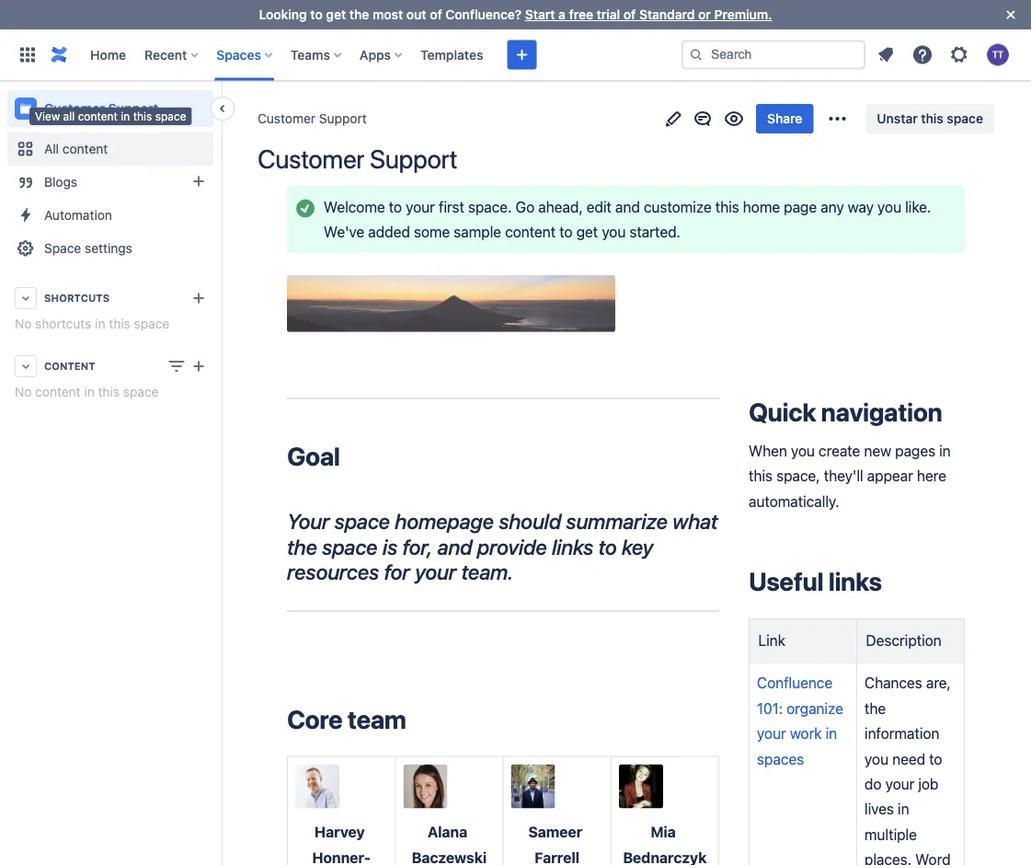 Task type: describe. For each thing, give the bounding box(es) containing it.
content right all
[[78, 109, 118, 122]]

this inside welcome to your first space. go ahead, edit and customize this home page any way you like. we've added some sample content to get you started.
[[716, 198, 740, 215]]

teams button
[[285, 40, 349, 69]]

your inside welcome to your first space. go ahead, edit and customize this home page any way you like. we've added some sample content to get you started.
[[406, 198, 435, 215]]

content button
[[7, 350, 214, 383]]

0 horizontal spatial customer support link
[[7, 90, 214, 127]]

spaces
[[757, 750, 804, 767]]

for
[[384, 560, 410, 584]]

are,
[[927, 674, 952, 692]]

in inside chances are, the information you need to do your job lives in multiple place
[[898, 800, 910, 818]]

to down "ahead,"
[[560, 223, 573, 241]]

a
[[559, 7, 566, 22]]

space up resources
[[322, 534, 378, 559]]

we've
[[324, 223, 365, 241]]

customer down teams
[[258, 111, 316, 126]]

space down content dropdown button
[[123, 384, 159, 399]]

no shortcuts in this space
[[15, 316, 170, 331]]

space up is
[[335, 509, 390, 534]]

create a page image
[[188, 355, 210, 377]]

spaces
[[217, 47, 261, 62]]

appear
[[868, 467, 914, 485]]

blogs link
[[7, 166, 214, 199]]

support inside the space element
[[108, 101, 158, 116]]

0 vertical spatial the
[[350, 7, 369, 22]]

customer support up 'welcome'
[[258, 144, 458, 174]]

share button
[[757, 104, 814, 133]]

settings
[[85, 241, 132, 256]]

create a blog image
[[188, 170, 210, 192]]

multiple
[[865, 826, 917, 843]]

all
[[44, 141, 59, 156]]

templates
[[421, 47, 484, 62]]

harvey honner
[[312, 823, 371, 865]]

this inside button
[[922, 111, 944, 126]]

to right looking
[[311, 7, 323, 22]]

start watching image
[[723, 108, 746, 130]]

summarize
[[566, 509, 668, 534]]

space,
[[777, 467, 821, 485]]

this down the shortcuts dropdown button
[[109, 316, 130, 331]]

welcome to your first space. go ahead, edit and customize this home page any way you like. we've added some sample content to get you started.
[[324, 198, 935, 241]]

101:
[[757, 699, 783, 717]]

to up "added"
[[389, 198, 402, 215]]

1 of from the left
[[430, 7, 442, 22]]

recent
[[145, 47, 187, 62]]

shortcuts
[[35, 316, 91, 331]]

view all content in this space
[[35, 109, 186, 122]]

copy image for goal
[[338, 445, 360, 467]]

is
[[383, 534, 398, 559]]

templates link
[[415, 40, 489, 69]]

farrell
[[535, 848, 580, 865]]

in up all content link
[[121, 109, 130, 122]]

goal
[[287, 441, 340, 471]]

this inside when you create new pages in this space, they'll appear here automatically.
[[749, 467, 773, 485]]

all content
[[44, 141, 108, 156]]

space.
[[468, 198, 512, 215]]

out
[[407, 7, 427, 22]]

links inside "your space homepage should summarize what the space is for, and provide links to key resources for your team."
[[552, 534, 594, 559]]

space
[[44, 241, 81, 256]]

1 horizontal spatial links
[[829, 567, 882, 596]]

get inside welcome to your first space. go ahead, edit and customize this home page any way you like. we've added some sample content to get you started.
[[577, 223, 598, 241]]

customer support inside the space element
[[44, 101, 158, 116]]

all content link
[[7, 133, 214, 166]]

in inside confluence 101: organize your work in spaces
[[826, 725, 838, 742]]

team
[[348, 704, 407, 734]]

chances are, the information you need to do your job lives in multiple place
[[865, 674, 958, 865]]

view
[[35, 109, 60, 122]]

confluence?
[[446, 7, 522, 22]]

your inside confluence 101: organize your work in spaces
[[757, 725, 787, 742]]

some
[[414, 223, 450, 241]]

start
[[525, 7, 555, 22]]

search image
[[689, 47, 704, 62]]

quick navigation
[[749, 397, 943, 427]]

shortcuts button
[[7, 282, 214, 315]]

content
[[44, 360, 95, 372]]

content down content
[[35, 384, 81, 399]]

share
[[768, 111, 803, 126]]

harvey
[[315, 823, 365, 841]]

shortcuts
[[44, 292, 110, 304]]

1 horizontal spatial support
[[319, 111, 367, 126]]

you right way
[[878, 198, 902, 215]]

copy image for useful links
[[881, 571, 903, 593]]

homepage
[[395, 509, 494, 534]]

first
[[439, 198, 465, 215]]

unstar
[[877, 111, 918, 126]]

like.
[[906, 198, 932, 215]]

your profile and preferences image
[[988, 44, 1010, 66]]

resources
[[287, 560, 379, 584]]

appswitcher icon image
[[17, 44, 39, 66]]

recent button
[[139, 40, 206, 69]]

way
[[848, 198, 874, 215]]

panel success image
[[295, 197, 317, 219]]

confluence 101: organize your work in spaces link
[[757, 674, 848, 767]]

ahead,
[[539, 198, 583, 215]]

customer up panel success image
[[258, 144, 365, 174]]

any
[[821, 198, 844, 215]]

new
[[865, 442, 892, 459]]

your inside "your space homepage should summarize what the space is for, and provide links to key resources for your team."
[[415, 560, 457, 584]]

space element
[[0, 81, 221, 865]]

and inside "your space homepage should summarize what the space is for, and provide links to key resources for your team."
[[438, 534, 473, 559]]

what
[[673, 509, 718, 534]]

job
[[919, 775, 939, 793]]

space inside button
[[947, 111, 984, 126]]

your space homepage should summarize what the space is for, and provide links to key resources for your team.
[[287, 509, 723, 584]]

when
[[749, 442, 788, 459]]

quick
[[749, 397, 816, 427]]

copy image for quick navigation
[[941, 401, 963, 423]]



Task type: vqa. For each thing, say whether or not it's contained in the screenshot.
ago
no



Task type: locate. For each thing, give the bounding box(es) containing it.
links
[[552, 534, 594, 559], [829, 567, 882, 596]]

get down edit
[[577, 223, 598, 241]]

team.
[[461, 560, 514, 584]]

copy image
[[517, 560, 539, 583]]

your inside chances are, the information you need to do your job lives in multiple place
[[886, 775, 915, 793]]

space settings
[[44, 241, 132, 256]]

customer inside the space element
[[44, 101, 105, 116]]

get
[[326, 7, 346, 22], [577, 223, 598, 241]]

in down the shortcuts dropdown button
[[95, 316, 105, 331]]

links down should
[[552, 534, 594, 559]]

they'll
[[824, 467, 864, 485]]

customer support up all content link
[[44, 101, 158, 116]]

copy image for core team
[[405, 708, 427, 730]]

help icon image
[[912, 44, 934, 66]]

content right all on the left of the page
[[62, 141, 108, 156]]

2 horizontal spatial support
[[370, 144, 458, 174]]

support
[[108, 101, 158, 116], [319, 111, 367, 126], [370, 144, 458, 174]]

2 vertical spatial the
[[865, 699, 886, 717]]

0 vertical spatial no
[[15, 316, 32, 331]]

to up 'job'
[[930, 750, 943, 767]]

chances
[[865, 674, 923, 692]]

the left most
[[350, 7, 369, 22]]

the down your
[[287, 534, 317, 559]]

this up all content link
[[133, 109, 152, 122]]

and down homepage
[[438, 534, 473, 559]]

your
[[406, 198, 435, 215], [415, 560, 457, 584], [757, 725, 787, 742], [886, 775, 915, 793]]

most
[[373, 7, 403, 22]]

of right "out" on the left of the page
[[430, 7, 442, 22]]

spaces button
[[211, 40, 280, 69]]

0 horizontal spatial get
[[326, 7, 346, 22]]

0 vertical spatial get
[[326, 7, 346, 22]]

to
[[311, 7, 323, 22], [389, 198, 402, 215], [560, 223, 573, 241], [599, 534, 617, 559], [930, 750, 943, 767]]

go
[[516, 198, 535, 215]]

customer
[[44, 101, 105, 116], [258, 111, 316, 126], [258, 144, 365, 174]]

space
[[155, 109, 186, 122], [947, 111, 984, 126], [134, 316, 170, 331], [123, 384, 159, 399], [335, 509, 390, 534], [322, 534, 378, 559]]

welcome
[[324, 198, 385, 215]]

1 horizontal spatial customer support link
[[258, 110, 367, 128]]

1 horizontal spatial the
[[350, 7, 369, 22]]

space settings link
[[7, 232, 214, 265]]

create image
[[511, 44, 533, 66]]

you down edit
[[602, 223, 626, 241]]

lives
[[865, 800, 894, 818]]

free
[[569, 7, 594, 22]]

looking to get the most out of confluence? start a free trial of standard or premium.
[[259, 7, 773, 22]]

more actions image
[[827, 108, 849, 130]]

of
[[430, 7, 442, 22], [624, 7, 636, 22]]

information
[[865, 725, 940, 742]]

the inside chances are, the information you need to do your job lives in multiple place
[[865, 699, 886, 717]]

you up do
[[865, 750, 889, 767]]

home
[[90, 47, 126, 62]]

customer support link
[[7, 90, 214, 127], [258, 110, 367, 128]]

0 vertical spatial links
[[552, 534, 594, 559]]

2 no from the top
[[15, 384, 32, 399]]

settings icon image
[[949, 44, 971, 66]]

1 horizontal spatial of
[[624, 7, 636, 22]]

to down summarize
[[599, 534, 617, 559]]

and right edit
[[616, 198, 640, 215]]

automation
[[44, 208, 112, 223]]

automation link
[[7, 199, 214, 232]]

your down "for,"
[[415, 560, 457, 584]]

0 horizontal spatial support
[[108, 101, 158, 116]]

customer support link down teams dropdown button
[[258, 110, 367, 128]]

no for no shortcuts in this space
[[15, 316, 32, 331]]

in right lives
[[898, 800, 910, 818]]

content down go
[[505, 223, 556, 241]]

you up space,
[[791, 442, 815, 459]]

banner containing home
[[0, 29, 1032, 81]]

need
[[893, 750, 926, 767]]

description
[[866, 632, 942, 649]]

or
[[699, 7, 711, 22]]

should
[[499, 509, 561, 534]]

pages
[[896, 442, 936, 459]]

1 no from the top
[[15, 316, 32, 331]]

in inside when you create new pages in this space, they'll appear here automatically.
[[940, 442, 951, 459]]

confluence
[[757, 674, 833, 692]]

edit
[[587, 198, 612, 215]]

create
[[819, 442, 861, 459]]

the
[[350, 7, 369, 22], [287, 534, 317, 559], [865, 699, 886, 717]]

looking
[[259, 7, 307, 22]]

1 vertical spatial get
[[577, 223, 598, 241]]

this
[[133, 109, 152, 122], [922, 111, 944, 126], [716, 198, 740, 215], [109, 316, 130, 331], [98, 384, 120, 399], [749, 467, 773, 485]]

when you create new pages in this space, they'll appear here automatically.
[[749, 442, 955, 510]]

support up first
[[370, 144, 458, 174]]

you inside chances are, the information you need to do your job lives in multiple place
[[865, 750, 889, 767]]

core team
[[287, 704, 407, 734]]

core
[[287, 704, 343, 734]]

your up the some
[[406, 198, 435, 215]]

0 horizontal spatial the
[[287, 534, 317, 559]]

global element
[[11, 29, 678, 81]]

2 of from the left
[[624, 7, 636, 22]]

do
[[865, 775, 882, 793]]

your
[[287, 509, 330, 534]]

sameer farrell
[[529, 823, 586, 865]]

you inside when you create new pages in this space, they'll appear here automatically.
[[791, 442, 815, 459]]

this down content dropdown button
[[98, 384, 120, 399]]

home link
[[85, 40, 132, 69]]

0 horizontal spatial links
[[552, 534, 594, 559]]

support up all content link
[[108, 101, 158, 116]]

started.
[[630, 223, 681, 241]]

home
[[743, 198, 781, 215]]

customer support down teams dropdown button
[[258, 111, 367, 126]]

key
[[622, 534, 654, 559]]

confluence 101: organize your work in spaces
[[757, 674, 848, 767]]

apps
[[360, 47, 391, 62]]

change view image
[[166, 355, 188, 377]]

content inside welcome to your first space. go ahead, edit and customize this home page any way you like. we've added some sample content to get you started.
[[505, 223, 556, 241]]

close image
[[1000, 4, 1022, 26]]

unstar this space
[[877, 111, 984, 126]]

in down content
[[84, 384, 95, 399]]

1 vertical spatial no
[[15, 384, 32, 399]]

space down settings icon
[[947, 111, 984, 126]]

1 horizontal spatial and
[[616, 198, 640, 215]]

1 vertical spatial links
[[829, 567, 882, 596]]

this right unstar
[[922, 111, 944, 126]]

2 horizontal spatial the
[[865, 699, 886, 717]]

blogs
[[44, 174, 77, 190]]

in right work
[[826, 725, 838, 742]]

customer support
[[44, 101, 158, 116], [258, 111, 367, 126], [258, 144, 458, 174]]

sample
[[454, 223, 502, 241]]

copy image
[[941, 401, 963, 423], [338, 445, 360, 467], [881, 571, 903, 593], [405, 708, 427, 730]]

links right useful
[[829, 567, 882, 596]]

no left shortcuts
[[15, 316, 32, 331]]

you
[[878, 198, 902, 215], [602, 223, 626, 241], [791, 442, 815, 459], [865, 750, 889, 767]]

the inside "your space homepage should summarize what the space is for, and provide links to key resources for your team."
[[287, 534, 317, 559]]

0 vertical spatial and
[[616, 198, 640, 215]]

teams
[[291, 47, 330, 62]]

support down the global element
[[319, 111, 367, 126]]

customer up all content
[[44, 101, 105, 116]]

customize
[[644, 198, 712, 215]]

this down "when"
[[749, 467, 773, 485]]

start a free trial of standard or premium. link
[[525, 7, 773, 22]]

notification icon image
[[875, 44, 897, 66]]

confluence image
[[48, 44, 70, 66], [48, 44, 70, 66]]

Search field
[[682, 40, 866, 69]]

to inside "your space homepage should summarize what the space is for, and provide links to key resources for your team."
[[599, 534, 617, 559]]

page
[[784, 198, 817, 215]]

1 horizontal spatial get
[[577, 223, 598, 241]]

1 vertical spatial and
[[438, 534, 473, 559]]

this left home
[[716, 198, 740, 215]]

provide
[[477, 534, 547, 559]]

your down 101:
[[757, 725, 787, 742]]

customer support link up all content link
[[7, 90, 214, 127]]

useful links
[[749, 567, 882, 596]]

the down chances
[[865, 699, 886, 717]]

here
[[917, 467, 947, 485]]

in
[[121, 109, 130, 122], [95, 316, 105, 331], [84, 384, 95, 399], [940, 442, 951, 459], [826, 725, 838, 742], [898, 800, 910, 818]]

space down the shortcuts dropdown button
[[134, 316, 170, 331]]

no for no content in this space
[[15, 384, 32, 399]]

banner
[[0, 29, 1032, 81]]

space down recent dropdown button
[[155, 109, 186, 122]]

get up the global element
[[326, 7, 346, 22]]

0 horizontal spatial and
[[438, 534, 473, 559]]

premium.
[[715, 7, 773, 22]]

of right trial
[[624, 7, 636, 22]]

no
[[15, 316, 32, 331], [15, 384, 32, 399]]

edit this page image
[[663, 108, 685, 130]]

your down need
[[886, 775, 915, 793]]

add shortcut image
[[188, 287, 210, 309]]

no content in this space
[[15, 384, 159, 399]]

link
[[759, 632, 786, 649]]

1 vertical spatial the
[[287, 534, 317, 559]]

0 horizontal spatial of
[[430, 7, 442, 22]]

in up here
[[940, 442, 951, 459]]

useful
[[749, 567, 824, 596]]

trial
[[597, 7, 621, 22]]

to inside chances are, the information you need to do your job lives in multiple place
[[930, 750, 943, 767]]

no down content dropdown button
[[15, 384, 32, 399]]

and inside welcome to your first space. go ahead, edit and customize this home page any way you like. we've added some sample content to get you started.
[[616, 198, 640, 215]]



